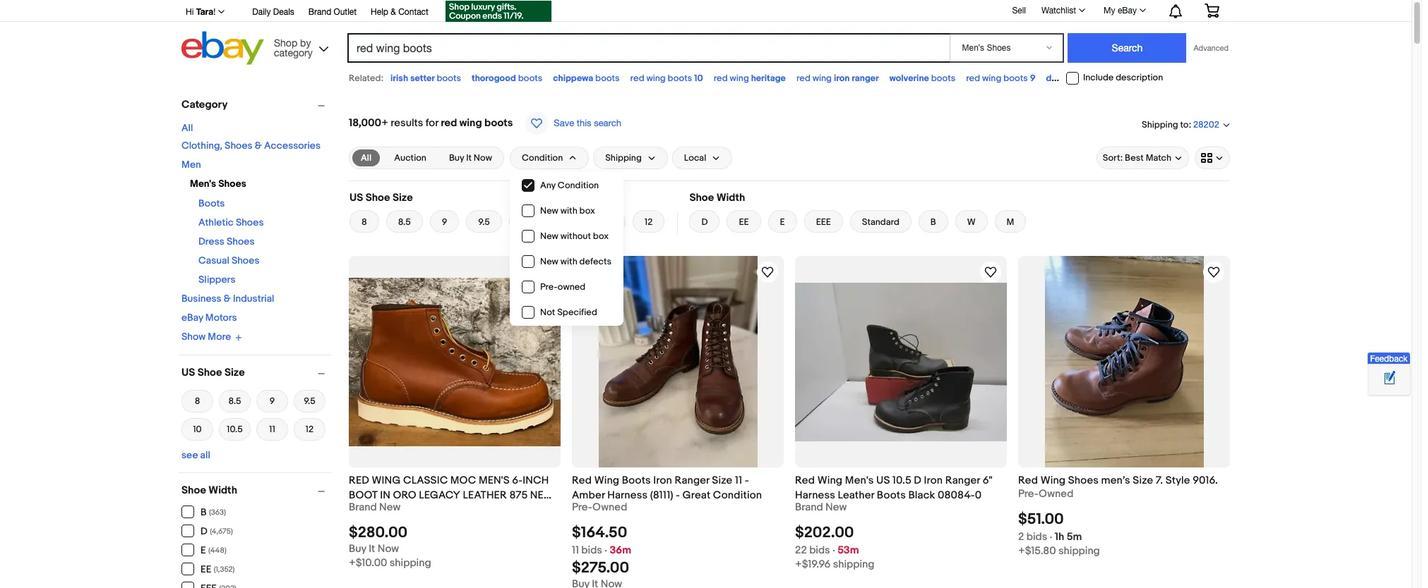 Task type: vqa. For each thing, say whether or not it's contained in the screenshot.
thorogood boots
yes



Task type: describe. For each thing, give the bounding box(es) containing it.
red wing classic moc men's 6-inch boot in oro legacy leather 875 new in box heading
[[349, 474, 554, 518]]

eee
[[816, 217, 831, 228]]

specified
[[557, 307, 597, 318]]

red wing shoes men's size 7. style 9016. pre-owned
[[1018, 474, 1218, 501]]

shoe up the d link
[[689, 191, 714, 205]]

0 horizontal spatial width
[[208, 484, 237, 497]]

875
[[509, 489, 528, 503]]

see all button
[[181, 449, 210, 461]]

save this search button
[[521, 112, 626, 136]]

0 vertical spatial width
[[716, 191, 745, 205]]

1 horizontal spatial 12 link
[[633, 210, 665, 233]]

1 vertical spatial us shoe size
[[181, 366, 245, 380]]

feedback
[[1370, 355, 1408, 365]]

0 horizontal spatial us
[[181, 366, 195, 380]]

6-
[[512, 474, 523, 488]]

11 inside red wing boots iron ranger size 11  - amber harness (8111) - great condition pre-owned
[[735, 474, 742, 488]]

boots right thorogood
[[518, 73, 543, 84]]

shop
[[274, 37, 297, 48]]

for
[[426, 117, 438, 130]]

iron inside red wing men's us 10.5 d iron ranger 6" harness leather boots black 08084-0 brand new
[[924, 474, 943, 488]]

standard
[[862, 217, 899, 228]]

help & contact link
[[371, 5, 428, 20]]

box for new with box
[[579, 205, 595, 217]]

All selected text field
[[361, 152, 372, 165]]

show
[[181, 331, 206, 343]]

boots right the chippewa
[[595, 73, 620, 84]]

12 for rightmost 12 link
[[645, 217, 653, 228]]

red wing shoes men's size 7. style 9016. link
[[1018, 474, 1230, 489]]

advanced link
[[1187, 34, 1229, 62]]

& inside clothing, shoes & accessories men
[[255, 140, 262, 152]]

w link
[[955, 210, 988, 233]]

casual
[[198, 255, 229, 267]]

$275.00
[[572, 560, 629, 578]]

style
[[1166, 474, 1190, 488]]

0 vertical spatial us shoe size
[[350, 191, 413, 205]]

red wing iron ranger
[[796, 73, 879, 84]]

athletic
[[198, 217, 234, 229]]

us inside red wing men's us 10.5 d iron ranger 6" harness leather boots black 08084-0 brand new
[[876, 474, 890, 488]]

boots link
[[198, 198, 225, 210]]

0 vertical spatial in
[[380, 489, 390, 503]]

wing for red wing iron ranger
[[813, 73, 832, 84]]

men's shoes
[[190, 178, 246, 190]]

wolverine
[[890, 73, 929, 84]]

shipping for shipping
[[605, 153, 642, 164]]

red for red wing boots 9
[[966, 73, 980, 84]]

+$15.80
[[1018, 545, 1056, 559]]

moc
[[450, 474, 476, 488]]

wing for red wing boots 10
[[646, 73, 666, 84]]

8.5 for the bottom 8.5 'link'
[[228, 396, 241, 407]]

wing for red wing heritage
[[730, 73, 749, 84]]

1 horizontal spatial 9.5 link
[[466, 210, 502, 233]]

irish setter boots
[[391, 73, 461, 84]]

(363)
[[209, 508, 226, 518]]

any condition link
[[510, 173, 623, 198]]

b link
[[918, 210, 948, 233]]

1 horizontal spatial us
[[350, 191, 363, 205]]

iron inside red wing boots iron ranger size 11  - amber harness (8111) - great condition pre-owned
[[653, 474, 672, 488]]

red for red wing boots 10
[[630, 73, 644, 84]]

iron
[[834, 73, 850, 84]]

:
[[1189, 119, 1191, 130]]

it inside $280.00 buy it now +$10.00 shipping
[[369, 543, 375, 557]]

Search for anything text field
[[350, 35, 947, 61]]

1 vertical spatial in
[[349, 504, 359, 518]]

1 vertical spatial 8 link
[[181, 389, 213, 414]]

d (4,675)
[[201, 526, 233, 538]]

18,000
[[349, 117, 381, 130]]

watchlist
[[1041, 6, 1076, 16]]

harness for $164.50
[[607, 489, 648, 503]]

10.5 inside red wing men's us 10.5 d iron ranger 6" harness leather boots black 08084-0 brand new
[[893, 474, 911, 488]]

danner boots
[[1046, 73, 1101, 84]]

pre- inside red wing boots iron ranger size 11  - amber harness (8111) - great condition pre-owned
[[572, 501, 592, 515]]

1 vertical spatial shoe width
[[181, 484, 237, 497]]

owned inside red wing shoes men's size 7. style 9016. pre-owned
[[1039, 488, 1074, 501]]

dress
[[198, 236, 224, 248]]

shoe up b (363)
[[181, 484, 206, 497]]

1 vertical spatial 9.5 link
[[294, 389, 326, 414]]

boots right danner
[[1077, 73, 1101, 84]]

sell
[[1012, 5, 1026, 15]]

(4,675)
[[210, 527, 233, 537]]

shoes inside red wing shoes men's size 7. style 9016. pre-owned
[[1068, 474, 1099, 488]]

description
[[1116, 72, 1163, 83]]

my ebay
[[1104, 6, 1137, 16]]

· for +$19.96
[[833, 545, 835, 558]]

e link
[[768, 210, 797, 233]]

1 vertical spatial all link
[[352, 150, 380, 167]]

1 horizontal spatial 9 link
[[430, 210, 459, 233]]

boots up the buy it now
[[484, 117, 513, 130]]

men's inside red wing men's us 10.5 d iron ranger 6" harness leather boots black 08084-0 brand new
[[845, 474, 874, 488]]

1 vertical spatial -
[[676, 489, 680, 503]]

0 vertical spatial 8.5 link
[[386, 210, 423, 233]]

0 horizontal spatial men's
[[190, 178, 216, 190]]

10 for the topmost 10 link
[[521, 217, 530, 228]]

new with defects
[[540, 256, 611, 268]]

condition inside condition dropdown button
[[522, 153, 563, 164]]

results
[[391, 117, 423, 130]]

boots inside red wing boots iron ranger size 11  - amber harness (8111) - great condition pre-owned
[[622, 474, 651, 488]]

9.5 for bottommost the 9.5 link
[[304, 396, 315, 407]]

$202.00
[[795, 525, 854, 543]]

1 vertical spatial 9 link
[[256, 389, 288, 414]]

local button
[[672, 147, 732, 169]]

!
[[213, 7, 216, 17]]

$280.00 buy it now +$10.00 shipping
[[349, 525, 431, 571]]

boots down "search for anything" text box
[[668, 73, 692, 84]]

boots inside red wing men's us 10.5 d iron ranger 6" harness leather boots black 08084-0 brand new
[[877, 489, 906, 503]]

related:
[[349, 73, 383, 84]]

hi tara !
[[186, 6, 216, 17]]

local
[[684, 153, 706, 164]]

0 vertical spatial 9
[[1030, 73, 1035, 84]]

12 for 12 link to the bottom
[[306, 424, 314, 435]]

10 for the leftmost 10 link
[[193, 424, 202, 435]]

ee for ee
[[739, 217, 749, 228]]

business & industrial ebay motors
[[181, 293, 274, 324]]

red wing boots iron ranger size 11  - amber harness (8111) - great condition heading
[[572, 474, 762, 503]]

22
[[795, 545, 807, 558]]

0 horizontal spatial all
[[181, 122, 193, 134]]

help & contact
[[371, 7, 428, 17]]

standard link
[[850, 210, 911, 233]]

heritage
[[751, 73, 786, 84]]

brand inside red wing men's us 10.5 d iron ranger 6" harness leather boots black 08084-0 brand new
[[795, 501, 823, 515]]

shoe down show more button
[[197, 366, 222, 380]]

deals
[[273, 7, 294, 17]]

shipping button
[[593, 147, 668, 169]]

legacy
[[419, 489, 460, 503]]

men link
[[181, 159, 201, 171]]

hi
[[186, 7, 194, 17]]

d link
[[689, 210, 720, 233]]

dress shoes link
[[198, 236, 255, 248]]

11 inside $164.50 11 bids · 36m $275.00
[[572, 545, 579, 558]]

shoes up boots link
[[218, 178, 246, 190]]

ee for ee (1,352)
[[201, 564, 211, 576]]

ranger inside red wing men's us 10.5 d iron ranger 6" harness leather boots black 08084-0 brand new
[[945, 474, 980, 488]]

condition inside the any condition link
[[558, 180, 599, 191]]

owned
[[558, 282, 586, 293]]

d for d
[[701, 217, 708, 228]]

1 horizontal spatial shoe width
[[689, 191, 745, 205]]

red for $202.00
[[795, 474, 815, 488]]

buy it now
[[449, 153, 492, 164]]

2 horizontal spatial 10
[[694, 73, 703, 84]]

$51.00
[[1018, 511, 1064, 530]]

this
[[577, 118, 591, 129]]

new with defects link
[[510, 249, 623, 275]]

clothing, shoes & accessories link
[[181, 140, 321, 152]]

now inside $280.00 buy it now +$10.00 shipping
[[378, 543, 399, 557]]

shop by category button
[[268, 31, 331, 62]]

brand for brand new
[[349, 501, 377, 515]]

include description
[[1083, 72, 1163, 83]]

amber
[[572, 489, 605, 503]]

wing for red wing boots 9
[[982, 73, 1001, 84]]

buy inside $280.00 buy it now +$10.00 shipping
[[349, 543, 366, 557]]

pre- inside red wing shoes men's size 7. style 9016. pre-owned
[[1018, 488, 1039, 501]]

boots right wolverine
[[931, 73, 955, 84]]

shop by category banner
[[178, 0, 1230, 68]]

shipping to : 28202
[[1142, 119, 1219, 131]]

new inside red wing men's us 10.5 d iron ranger 6" harness leather boots black 08084-0 brand new
[[825, 501, 847, 515]]

& for industrial
[[224, 293, 231, 305]]

condition button
[[510, 147, 589, 169]]

advanced
[[1194, 44, 1229, 52]]

ebay motors link
[[181, 312, 237, 324]]

all
[[200, 449, 210, 461]]

now inside "link"
[[474, 153, 492, 164]]

shoe down all selected text box
[[366, 191, 390, 205]]

e for e
[[780, 217, 785, 228]]

my
[[1104, 6, 1115, 16]]

1 vertical spatial 12 link
[[294, 417, 326, 442]]

0 horizontal spatial all link
[[181, 122, 193, 134]]

see
[[181, 449, 198, 461]]

w
[[967, 217, 976, 228]]

shipping inside $280.00 buy it now +$10.00 shipping
[[390, 557, 431, 571]]



Task type: locate. For each thing, give the bounding box(es) containing it.
1 horizontal spatial iron
[[924, 474, 943, 488]]

1 horizontal spatial ebay
[[1118, 6, 1137, 16]]

bids up the +$19.96
[[809, 545, 830, 558]]

1 harness from the left
[[607, 489, 648, 503]]

any
[[540, 180, 556, 191]]

daily deals
[[252, 7, 294, 17]]

brand up the $202.00
[[795, 501, 823, 515]]

2 ranger from the left
[[945, 474, 980, 488]]

9 for '9' link to the bottom
[[270, 396, 275, 407]]

0 horizontal spatial 10 link
[[181, 417, 213, 442]]

8 for 8 link to the bottom
[[195, 396, 200, 407]]

watch red wing shoes men's size 7. style 9016. image
[[1205, 264, 1222, 281]]

new without box link
[[510, 224, 623, 249]]

shipping down 53m
[[833, 559, 875, 572]]

help
[[371, 7, 388, 17]]

bids inside $202.00 22 bids · 53m +$19.96 shipping
[[809, 545, 830, 558]]

1 vertical spatial condition
[[558, 180, 599, 191]]

2 horizontal spatial &
[[391, 7, 396, 17]]

shoes down dress shoes link
[[232, 255, 259, 267]]

bids inside $51.00 2 bids · 1h 5m +$15.80 shipping
[[1026, 531, 1047, 545]]

shipping inside $51.00 2 bids · 1h 5m +$15.80 shipping
[[1058, 545, 1100, 559]]

get the coupon image
[[445, 1, 551, 22]]

bids for $202.00
[[809, 545, 830, 558]]

2 harness from the left
[[795, 489, 835, 503]]

not
[[540, 307, 555, 318]]

red
[[349, 474, 369, 488]]

2 vertical spatial 11
[[572, 545, 579, 558]]

width up ee link
[[716, 191, 745, 205]]

8 link down all selected text box
[[350, 210, 379, 233]]

0 horizontal spatial now
[[378, 543, 399, 557]]

buy up +$10.00
[[349, 543, 366, 557]]

shoe
[[366, 191, 390, 205], [689, 191, 714, 205], [197, 366, 222, 380], [181, 484, 206, 497]]

box
[[362, 504, 384, 518]]

0 horizontal spatial -
[[676, 489, 680, 503]]

b for b
[[930, 217, 936, 228]]

1 horizontal spatial width
[[716, 191, 745, 205]]

box inside new without box link
[[593, 231, 609, 242]]

new up the $202.00
[[825, 501, 847, 515]]

1 horizontal spatial 10
[[521, 217, 530, 228]]

3 wing from the left
[[1041, 474, 1066, 488]]

wing left iron
[[813, 73, 832, 84]]

9.5 inside 'main content'
[[478, 217, 490, 228]]

2 horizontal spatial pre-
[[1018, 488, 1039, 501]]

harness inside red wing boots iron ranger size 11  - amber harness (8111) - great condition pre-owned
[[607, 489, 648, 503]]

1 horizontal spatial 10 link
[[509, 210, 542, 233]]

d left ee link
[[701, 217, 708, 228]]

1 horizontal spatial 8
[[362, 217, 367, 228]]

10 link up the see all button
[[181, 417, 213, 442]]

shoe width up b (363)
[[181, 484, 237, 497]]

2 vertical spatial us
[[876, 474, 890, 488]]

boots left danner
[[1004, 73, 1028, 84]]

wing left heritage
[[730, 73, 749, 84]]

$51.00 2 bids · 1h 5m +$15.80 shipping
[[1018, 511, 1100, 559]]

2 wing from the left
[[817, 474, 843, 488]]

12 link
[[633, 210, 665, 233], [294, 417, 326, 442]]

9 down "buy it now" "link"
[[442, 217, 447, 228]]

1 vertical spatial width
[[208, 484, 237, 497]]

0 vertical spatial all
[[181, 122, 193, 134]]

with down any condition
[[560, 205, 577, 217]]

casual shoes link
[[198, 255, 259, 267]]

0 horizontal spatial 9.5
[[304, 396, 315, 407]]

new
[[530, 489, 554, 503]]

shoe width
[[689, 191, 745, 205], [181, 484, 237, 497]]

0 vertical spatial ebay
[[1118, 6, 1137, 16]]

1 with from the top
[[560, 205, 577, 217]]

e
[[780, 217, 785, 228], [201, 545, 206, 557]]

red inside red wing men's us 10.5 d iron ranger 6" harness leather boots black 08084-0 brand new
[[795, 474, 815, 488]]

-
[[745, 474, 749, 488], [676, 489, 680, 503]]

2 vertical spatial 9
[[270, 396, 275, 407]]

ranger up 08084-
[[945, 474, 980, 488]]

shoe width button
[[181, 484, 331, 497]]

wing
[[646, 73, 666, 84], [730, 73, 749, 84], [813, 73, 832, 84], [982, 73, 1001, 84], [460, 117, 482, 130]]

0 vertical spatial it
[[466, 153, 472, 164]]

0 horizontal spatial 12 link
[[294, 417, 326, 442]]

0 horizontal spatial 12
[[306, 424, 314, 435]]

0 horizontal spatial 10
[[193, 424, 202, 435]]

wing inside red wing shoes men's size 7. style 9016. pre-owned
[[1041, 474, 1066, 488]]

1 horizontal spatial ranger
[[945, 474, 980, 488]]

save this search
[[554, 118, 621, 129]]

red right heritage
[[796, 73, 810, 84]]

1 vertical spatial men's
[[845, 474, 874, 488]]

9 inside 'main content'
[[442, 217, 447, 228]]

12 left the d link
[[645, 217, 653, 228]]

all up clothing,
[[181, 122, 193, 134]]

iron up "black"
[[924, 474, 943, 488]]

9 link up 11 link
[[256, 389, 288, 414]]

it inside "link"
[[466, 153, 472, 164]]

9 for right '9' link
[[442, 217, 447, 228]]

2 horizontal spatial boots
[[877, 489, 906, 503]]

red for $51.00
[[1018, 474, 1038, 488]]

now up +$10.00
[[378, 543, 399, 557]]

bids for $164.50
[[581, 545, 602, 558]]

0 horizontal spatial brand
[[308, 7, 331, 17]]

1 horizontal spatial 12
[[645, 217, 653, 228]]

1 vertical spatial box
[[593, 231, 609, 242]]

2 horizontal spatial 9
[[1030, 73, 1035, 84]]

8.5 up 10.5 link
[[228, 396, 241, 407]]

harness for $202.00
[[795, 489, 835, 503]]

condition
[[522, 153, 563, 164], [558, 180, 599, 191], [713, 489, 762, 503]]

box up without
[[579, 205, 595, 217]]

shoe width up the d link
[[689, 191, 745, 205]]

with for box
[[560, 205, 577, 217]]

slippers link
[[198, 274, 235, 286]]

shipping inside the shipping to : 28202
[[1142, 119, 1178, 130]]

men's
[[479, 474, 510, 488]]

red wing classic moc men's 6-inch boot in oro legacy leather 875 new in box
[[349, 474, 554, 518]]

ranger inside red wing boots iron ranger size 11  - amber harness (8111) - great condition pre-owned
[[675, 474, 710, 488]]

0 vertical spatial condition
[[522, 153, 563, 164]]

1 vertical spatial with
[[560, 256, 577, 268]]

b
[[930, 217, 936, 228], [201, 507, 207, 519]]

your shopping cart image
[[1204, 4, 1220, 18]]

1 vertical spatial it
[[369, 543, 375, 557]]

brand for brand outlet
[[308, 7, 331, 17]]

2 iron from the left
[[924, 474, 943, 488]]

search
[[594, 118, 621, 129]]

0 vertical spatial -
[[745, 474, 749, 488]]

b left w
[[930, 217, 936, 228]]

boots athletic shoes dress shoes casual shoes slippers
[[198, 198, 264, 286]]

7.
[[1156, 474, 1163, 488]]

auction link
[[386, 150, 435, 167]]

8.5 down auction at the left top of page
[[398, 217, 411, 228]]

1 horizontal spatial it
[[466, 153, 472, 164]]

boots
[[437, 73, 461, 84], [518, 73, 543, 84], [595, 73, 620, 84], [668, 73, 692, 84], [931, 73, 955, 84], [1004, 73, 1028, 84], [1077, 73, 1101, 84], [484, 117, 513, 130]]

0 horizontal spatial owned
[[592, 501, 627, 515]]

shoes right clothing,
[[225, 140, 253, 152]]

1 horizontal spatial 8.5
[[398, 217, 411, 228]]

9 link down "buy it now" "link"
[[430, 210, 459, 233]]

1 vertical spatial 9.5
[[304, 396, 315, 407]]

with for defects
[[560, 256, 577, 268]]

0 vertical spatial 8.5
[[398, 217, 411, 228]]

8.5 link
[[386, 210, 423, 233], [219, 389, 251, 414]]

+$19.96
[[795, 559, 831, 572]]

8 up see all
[[195, 396, 200, 407]]

None submit
[[1068, 33, 1187, 63]]

to
[[1180, 119, 1189, 130]]

brand left outlet at the left
[[308, 7, 331, 17]]

1 horizontal spatial b
[[930, 217, 936, 228]]

10 up the see all button
[[193, 424, 202, 435]]

wing inside red wing men's us 10.5 d iron ranger 6" harness leather boots black 08084-0 brand new
[[817, 474, 843, 488]]

2 horizontal spatial bids
[[1026, 531, 1047, 545]]

size inside red wing shoes men's size 7. style 9016. pre-owned
[[1133, 474, 1153, 488]]

8 down all selected text box
[[362, 217, 367, 228]]

box inside new with box link
[[579, 205, 595, 217]]

& right help
[[391, 7, 396, 17]]

red wing men's us 10.5 d iron ranger 6" harness leather boots black 08084-0 brand new
[[795, 474, 993, 515]]

10 down 'shop by category' banner
[[694, 73, 703, 84]]

condition inside red wing boots iron ranger size 11  - amber harness (8111) - great condition pre-owned
[[713, 489, 762, 503]]

shipping right +$10.00
[[390, 557, 431, 571]]

1 vertical spatial 8.5
[[228, 396, 241, 407]]

5m
[[1067, 531, 1082, 545]]

e right ee link
[[780, 217, 785, 228]]

wing for $164.50
[[594, 474, 619, 488]]

brand down red
[[349, 501, 377, 515]]

condition right great
[[713, 489, 762, 503]]

1 ranger from the left
[[675, 474, 710, 488]]

0 horizontal spatial 8
[[195, 396, 200, 407]]

wing
[[594, 474, 619, 488], [817, 474, 843, 488], [1041, 474, 1066, 488]]

2
[[1018, 531, 1024, 545]]

18,000 + results for red wing boots
[[349, 117, 513, 130]]

· for 5m
[[1050, 531, 1052, 545]]

1 horizontal spatial men's
[[845, 474, 874, 488]]

m
[[1007, 217, 1014, 228]]

1 horizontal spatial bids
[[809, 545, 830, 558]]

08084-
[[938, 489, 975, 503]]

show more button
[[181, 331, 242, 344]]

harness up the $202.00
[[795, 489, 835, 503]]

0 horizontal spatial 10.5
[[227, 424, 243, 435]]

2 vertical spatial 10
[[193, 424, 202, 435]]

$164.50
[[572, 525, 627, 543]]

watch red wing men's us 10.5 d iron ranger 6" harness leather boots black 08084-0 image
[[982, 264, 999, 281]]

iron up (8111)
[[653, 474, 672, 488]]

ebay up show
[[181, 312, 203, 324]]

2 with from the top
[[560, 256, 577, 268]]

slippers
[[198, 274, 235, 286]]

2 vertical spatial &
[[224, 293, 231, 305]]

10.5 link
[[219, 417, 251, 442]]

red for $164.50
[[572, 474, 592, 488]]

bids inside $164.50 11 bids · 36m $275.00
[[581, 545, 602, 558]]

all link up clothing,
[[181, 122, 193, 134]]

none submit inside 'shop by category' banner
[[1068, 33, 1187, 63]]

0 horizontal spatial red
[[572, 474, 592, 488]]

red wing classic moc men's 6-inch boot in oro legacy leather 875 new in box image
[[349, 278, 561, 447]]

us shoe size down all selected text box
[[350, 191, 413, 205]]

red wing men's us 10.5 d iron ranger 6" harness leather boots black 08084-0 image
[[795, 283, 1007, 442]]

red for red wing heritage
[[714, 73, 728, 84]]

daily
[[252, 7, 271, 17]]

condition up new with box
[[558, 180, 599, 191]]

9.5 down "buy it now" "link"
[[478, 217, 490, 228]]

wing inside red wing boots iron ranger size 11  - amber harness (8111) - great condition pre-owned
[[594, 474, 619, 488]]

brand inside account navigation
[[308, 7, 331, 17]]

shoes down athletic shoes link
[[227, 236, 255, 248]]

1 horizontal spatial &
[[255, 140, 262, 152]]

1 vertical spatial boots
[[622, 474, 651, 488]]

it down 18,000 + results for red wing boots
[[466, 153, 472, 164]]

harness
[[607, 489, 648, 503], [795, 489, 835, 503]]

red wing shoes men's size 7. style 9016. image
[[1045, 256, 1204, 468]]

red for red wing iron ranger
[[796, 73, 810, 84]]

9 up 11 link
[[270, 396, 275, 407]]

size inside red wing boots iron ranger size 11  - amber harness (8111) - great condition pre-owned
[[712, 474, 733, 488]]

d inside red wing men's us 10.5 d iron ranger 6" harness leather boots black 08084-0 brand new
[[914, 474, 922, 488]]

10.5 up "black"
[[893, 474, 911, 488]]

d up "black"
[[914, 474, 922, 488]]

buy down 18,000 + results for red wing boots
[[449, 153, 464, 164]]

9 link
[[430, 210, 459, 233], [256, 389, 288, 414]]

1 vertical spatial 8.5 link
[[219, 389, 251, 414]]

1 horizontal spatial 8 link
[[350, 210, 379, 233]]

red wing men's us 10.5 d iron ranger 6" harness leather boots black 08084-0 heading
[[795, 474, 993, 503]]

red up amber
[[572, 474, 592, 488]]

1 horizontal spatial ee
[[739, 217, 749, 228]]

contact
[[398, 7, 428, 17]]

1 horizontal spatial red
[[795, 474, 815, 488]]

shoes up dress shoes link
[[236, 217, 264, 229]]

1 vertical spatial 10 link
[[181, 417, 213, 442]]

1 horizontal spatial -
[[745, 474, 749, 488]]

1 vertical spatial 12
[[306, 424, 314, 435]]

b left (363)
[[201, 507, 207, 519]]

shoes inside clothing, shoes & accessories men
[[225, 140, 253, 152]]

wolverine boots
[[890, 73, 955, 84]]

ee left e link
[[739, 217, 749, 228]]

2 horizontal spatial brand
[[795, 501, 823, 515]]

0 vertical spatial 12 link
[[633, 210, 665, 233]]

red up the $202.00
[[795, 474, 815, 488]]

chippewa
[[553, 73, 593, 84]]

without
[[560, 231, 591, 242]]

wing for $202.00
[[817, 474, 843, 488]]

10.5 inside 10.5 link
[[227, 424, 243, 435]]

& for contact
[[391, 7, 396, 17]]

include
[[1083, 72, 1114, 83]]

2 horizontal spatial wing
[[1041, 474, 1066, 488]]

sort: best match button
[[1096, 147, 1189, 169]]

0 vertical spatial 8
[[362, 217, 367, 228]]

box right without
[[593, 231, 609, 242]]

1 vertical spatial 10
[[521, 217, 530, 228]]

box for new without box
[[593, 231, 609, 242]]

0 vertical spatial us
[[350, 191, 363, 205]]

1 vertical spatial d
[[914, 474, 922, 488]]

d
[[701, 217, 708, 228], [914, 474, 922, 488], [201, 526, 207, 538]]

1 vertical spatial 9
[[442, 217, 447, 228]]

b for b (363)
[[201, 507, 207, 519]]

brand new
[[349, 501, 400, 515]]

1 horizontal spatial e
[[780, 217, 785, 228]]

sort: best match
[[1103, 153, 1171, 164]]

9
[[1030, 73, 1035, 84], [442, 217, 447, 228], [270, 396, 275, 407]]

· inside $164.50 11 bids · 36m $275.00
[[605, 545, 607, 558]]

wing up the $51.00
[[1041, 474, 1066, 488]]

2 red from the left
[[795, 474, 815, 488]]

0 vertical spatial shipping
[[1142, 119, 1178, 130]]

1 wing from the left
[[594, 474, 619, 488]]

wing up leather
[[817, 474, 843, 488]]

account navigation
[[178, 0, 1230, 24]]

pre- up $164.50
[[572, 501, 592, 515]]

ee link
[[727, 210, 761, 233]]

in down the boot
[[349, 504, 359, 518]]

ee (1,352)
[[201, 564, 235, 576]]

red inside red wing boots iron ranger size 11  - amber harness (8111) - great condition pre-owned
[[572, 474, 592, 488]]

iron
[[653, 474, 672, 488], [924, 474, 943, 488]]

red wing men's us 10.5 d iron ranger 6" harness leather boots black 08084-0 link
[[795, 474, 1007, 503]]

1 horizontal spatial all link
[[352, 150, 380, 167]]

new left without
[[540, 231, 558, 242]]

ebay inside business & industrial ebay motors
[[181, 312, 203, 324]]

1 horizontal spatial wing
[[817, 474, 843, 488]]

· inside $51.00 2 bids · 1h 5m +$15.80 shipping
[[1050, 531, 1052, 545]]

buy inside "link"
[[449, 153, 464, 164]]

category
[[181, 98, 228, 112]]

size
[[393, 191, 413, 205], [224, 366, 245, 380], [712, 474, 733, 488], [1133, 474, 1153, 488]]

men
[[181, 159, 201, 171]]

auction
[[394, 153, 426, 164]]

it up +$10.00
[[369, 543, 375, 557]]

1 vertical spatial b
[[201, 507, 207, 519]]

ranger up great
[[675, 474, 710, 488]]

watch red wing boots iron ranger size 11  - amber harness (8111) - great condition image
[[759, 264, 776, 281]]

red down "search for anything" text box
[[630, 73, 644, 84]]

bids down $164.50
[[581, 545, 602, 558]]

new up pre-owned
[[540, 256, 558, 268]]

1 vertical spatial now
[[378, 543, 399, 557]]

oro
[[393, 489, 416, 503]]

8.5 link up 10.5 link
[[219, 389, 251, 414]]

owned up the $51.00
[[1039, 488, 1074, 501]]

0 horizontal spatial ·
[[605, 545, 607, 558]]

red inside red wing shoes men's size 7. style 9016. pre-owned
[[1018, 474, 1038, 488]]

1 horizontal spatial in
[[380, 489, 390, 503]]

wing for $51.00
[[1041, 474, 1066, 488]]

wing up amber
[[594, 474, 619, 488]]

harness left (8111)
[[607, 489, 648, 503]]

0 vertical spatial 10.5
[[227, 424, 243, 435]]

red wing boots iron ranger size 11  - amber harness (8111) - great condition image
[[598, 256, 757, 468]]

new
[[540, 205, 558, 217], [540, 231, 558, 242], [540, 256, 558, 268], [379, 501, 400, 515], [825, 501, 847, 515]]

bids for $51.00
[[1026, 531, 1047, 545]]

1 vertical spatial shipping
[[605, 153, 642, 164]]

0 vertical spatial b
[[930, 217, 936, 228]]

3 red from the left
[[1018, 474, 1038, 488]]

red right the for
[[441, 117, 457, 130]]

m link
[[995, 210, 1026, 233]]

1 horizontal spatial ·
[[833, 545, 835, 558]]

e for e (448)
[[201, 545, 206, 557]]

main content
[[343, 92, 1236, 589]]

1 horizontal spatial boots
[[622, 474, 651, 488]]

shipping inside dropdown button
[[605, 153, 642, 164]]

· left 36m
[[605, 545, 607, 558]]

listing options selector. gallery view selected. image
[[1201, 153, 1224, 164]]

red wing boots 9
[[966, 73, 1035, 84]]

width up (363)
[[208, 484, 237, 497]]

1 red from the left
[[572, 474, 592, 488]]

wing
[[372, 474, 401, 488]]

red wing classic moc men's 6-inch boot in oro legacy leather 875 new in box link
[[349, 474, 561, 518]]

8 for right 8 link
[[362, 217, 367, 228]]

0 horizontal spatial shipping
[[605, 153, 642, 164]]

1 horizontal spatial all
[[361, 153, 372, 164]]

shipping inside $202.00 22 bids · 53m +$19.96 shipping
[[833, 559, 875, 572]]

men's up boots link
[[190, 178, 216, 190]]

wing down "search for anything" text box
[[646, 73, 666, 84]]

& inside business & industrial ebay motors
[[224, 293, 231, 305]]

& left accessories
[[255, 140, 262, 152]]

d left (4,675)
[[201, 526, 207, 538]]

8.5 for topmost 8.5 'link'
[[398, 217, 411, 228]]

9.5 for right the 9.5 link
[[478, 217, 490, 228]]

bids up +$15.80
[[1026, 531, 1047, 545]]

main content containing $51.00
[[343, 92, 1236, 589]]

0 horizontal spatial 11
[[269, 424, 275, 435]]

boots inside the boots athletic shoes dress shoes casual shoes slippers
[[198, 198, 225, 210]]

new for new without box
[[540, 231, 558, 242]]

1 iron from the left
[[653, 474, 672, 488]]

irish
[[391, 73, 408, 84]]

0 vertical spatial 10
[[694, 73, 703, 84]]

shipping for shipping to : 28202
[[1142, 119, 1178, 130]]

d for d (4,675)
[[201, 526, 207, 538]]

new for new with defects
[[540, 256, 558, 268]]

boots right setter
[[437, 73, 461, 84]]

0 vertical spatial 10 link
[[509, 210, 542, 233]]

with inside new with defects link
[[560, 256, 577, 268]]

match
[[1146, 153, 1171, 164]]

thorogood boots
[[472, 73, 543, 84]]

1 vertical spatial 10.5
[[893, 474, 911, 488]]

wing left danner
[[982, 73, 1001, 84]]

red right 6"
[[1018, 474, 1038, 488]]

with inside new with box link
[[560, 205, 577, 217]]

·
[[1050, 531, 1052, 545], [605, 545, 607, 558], [833, 545, 835, 558]]

ebay inside account navigation
[[1118, 6, 1137, 16]]

0 vertical spatial shoe width
[[689, 191, 745, 205]]

1 horizontal spatial buy
[[449, 153, 464, 164]]

0 horizontal spatial b
[[201, 507, 207, 519]]

9016.
[[1193, 474, 1218, 488]]

wing up the buy it now
[[460, 117, 482, 130]]

new down wing at the bottom of the page
[[379, 501, 400, 515]]

9.5 link
[[466, 210, 502, 233], [294, 389, 326, 414]]

· inside $202.00 22 bids · 53m +$19.96 shipping
[[833, 545, 835, 558]]

0 vertical spatial ee
[[739, 217, 749, 228]]

0 horizontal spatial pre-
[[540, 282, 558, 293]]

red right 'wolverine boots'
[[966, 73, 980, 84]]

· left 53m
[[833, 545, 835, 558]]

new for new with box
[[540, 205, 558, 217]]

clothing, shoes & accessories men
[[181, 140, 321, 171]]

see all
[[181, 449, 210, 461]]

0 vertical spatial e
[[780, 217, 785, 228]]

6"
[[983, 474, 993, 488]]

business
[[181, 293, 221, 305]]

0 horizontal spatial ranger
[[675, 474, 710, 488]]

harness inside red wing men's us 10.5 d iron ranger 6" harness leather boots black 08084-0 brand new
[[795, 489, 835, 503]]

red wing shoes men's size 7. style 9016. heading
[[1018, 474, 1218, 488]]

sell link
[[1006, 5, 1032, 15]]

us shoe size down show more button
[[181, 366, 245, 380]]

1 vertical spatial e
[[201, 545, 206, 557]]

0 horizontal spatial bids
[[581, 545, 602, 558]]

pre- up the $51.00
[[1018, 488, 1039, 501]]

red wing boots 10
[[630, 73, 703, 84]]

it
[[466, 153, 472, 164], [369, 543, 375, 557]]

1 horizontal spatial 9
[[442, 217, 447, 228]]

owned inside red wing boots iron ranger size 11  - amber harness (8111) - great condition pre-owned
[[592, 501, 627, 515]]

8.5
[[398, 217, 411, 228], [228, 396, 241, 407]]

0 vertical spatial 12
[[645, 217, 653, 228]]

ee left (1,352) at the bottom of the page
[[201, 564, 211, 576]]

0 horizontal spatial it
[[369, 543, 375, 557]]

shipping left to
[[1142, 119, 1178, 130]]

· for $275.00
[[605, 545, 607, 558]]

e (448)
[[201, 545, 227, 557]]

& inside account navigation
[[391, 7, 396, 17]]

shipping down search
[[605, 153, 642, 164]]



